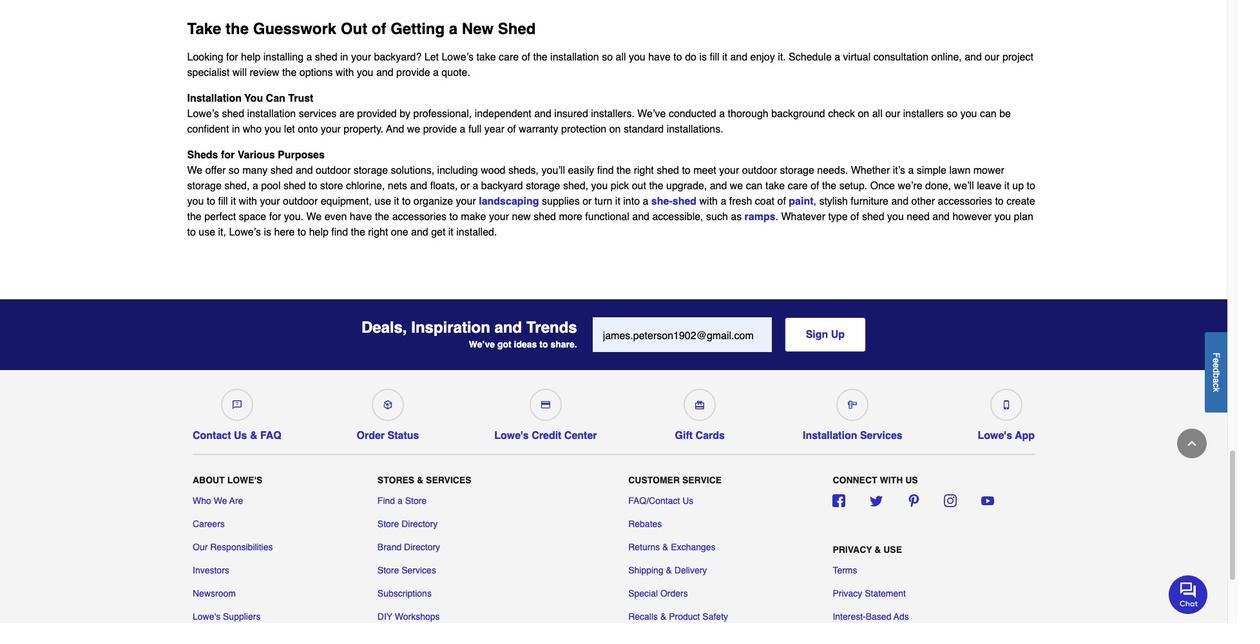 Task type: locate. For each thing, give the bounding box(es) containing it.
to down leave
[[995, 196, 1004, 207]]

of up .
[[778, 196, 786, 207]]

1 vertical spatial in
[[232, 124, 240, 135]]

0 horizontal spatial take
[[476, 51, 496, 63]]

a inside f e e d b a c k button
[[1212, 378, 1222, 383]]

gift cards
[[675, 430, 725, 442]]

1 horizontal spatial fill
[[710, 51, 720, 63]]

solutions,
[[391, 165, 434, 176]]

2 vertical spatial we
[[214, 496, 227, 507]]

2 vertical spatial lowe's
[[229, 227, 261, 238]]

0 vertical spatial is
[[699, 51, 707, 63]]

for up will
[[226, 51, 238, 63]]

1 vertical spatial privacy
[[833, 589, 862, 599]]

your inside , stylish furniture and other accessories to create the perfect space for you. we even have the accessories to make your new shed more functional and accessible, such as
[[489, 211, 509, 223]]

quote.
[[442, 67, 470, 78]]

chat invite button image
[[1169, 575, 1208, 615]]

statement
[[865, 589, 906, 599]]

a down many
[[253, 180, 258, 192]]

pool
[[261, 180, 281, 192]]

1 vertical spatial directory
[[404, 543, 440, 553]]

a left thorough
[[719, 108, 725, 120]]

storage
[[354, 165, 388, 176], [780, 165, 814, 176], [187, 180, 222, 192], [526, 180, 560, 192]]

take inside looking for help installing a shed in your backyard? let lowe's take care of the installation so all you have to do is fill it and enjoy it. schedule a virtual consultation online, and our project specialist will review the options with you and provide a quote.
[[476, 51, 496, 63]]

1 vertical spatial for
[[221, 149, 235, 161]]

0 vertical spatial services
[[860, 430, 903, 442]]

0 vertical spatial take
[[476, 51, 496, 63]]

fill right do
[[710, 51, 720, 63]]

b
[[1212, 373, 1222, 378]]

0 vertical spatial directory
[[402, 520, 438, 530]]

privacy for privacy statement
[[833, 589, 862, 599]]

privacy statement link
[[833, 588, 906, 601]]

lowe's suppliers
[[193, 612, 261, 623]]

cards
[[696, 430, 725, 442]]

0 horizontal spatial find
[[331, 227, 348, 238]]

interest-based ads
[[833, 612, 909, 623]]

1 horizontal spatial in
[[340, 51, 348, 63]]

faq
[[260, 430, 281, 442]]

0 horizontal spatial in
[[232, 124, 240, 135]]

we've inside installation you can trust lowe's shed installation services are provided by professional, independent and insured installers. we've conducted a thorough background check on all our installers so you can be confident in who you let onto your property. and we provide a full year of warranty protection on standard installations.
[[638, 108, 666, 120]]

virtual
[[843, 51, 871, 63]]

lowe's inside installation you can trust lowe's shed installation services are provided by professional, independent and insured installers. we've conducted a thorough background check on all our installers so you can be confident in who you let onto your property. and we provide a full year of warranty protection on standard installations.
[[187, 108, 219, 120]]

0 vertical spatial right
[[634, 165, 654, 176]]

& for shipping & delivery
[[666, 566, 672, 576]]

so up installers.
[[602, 51, 613, 63]]

1 horizontal spatial our
[[985, 51, 1000, 63]]

2 horizontal spatial so
[[947, 108, 958, 120]]

lowe's up 'confident'
[[187, 108, 219, 120]]

0 vertical spatial all
[[616, 51, 626, 63]]

us for contact
[[234, 430, 247, 442]]

0 vertical spatial have
[[648, 51, 671, 63]]

sign up
[[806, 329, 845, 341]]

0 horizontal spatial help
[[241, 51, 261, 63]]

0 horizontal spatial right
[[368, 227, 388, 238]]

a
[[449, 20, 458, 38], [306, 51, 312, 63], [835, 51, 840, 63], [433, 67, 439, 78], [719, 108, 725, 120], [460, 124, 466, 135], [908, 165, 914, 176], [253, 180, 258, 192], [473, 180, 478, 192], [643, 196, 649, 207], [721, 196, 727, 207], [1212, 378, 1222, 383], [398, 496, 403, 507]]

our left project
[[985, 51, 1000, 63]]

your
[[351, 51, 371, 63], [321, 124, 341, 135], [719, 165, 739, 176], [260, 196, 280, 207], [456, 196, 476, 207], [489, 211, 509, 223]]

1 vertical spatial lowe's
[[187, 108, 219, 120]]

is inside looking for help installing a shed in your backyard? let lowe's take care of the installation so all you have to do is fill it and enjoy it. schedule a virtual consultation online, and our project specialist will review the options with you and provide a quote.
[[699, 51, 707, 63]]

0 horizontal spatial us
[[234, 430, 247, 442]]

the left perfect at the top left of the page
[[187, 211, 202, 223]]

for inside sheds for various purposes we offer so many shed and outdoor storage solutions, including wood sheds, you'll easily find the right shed to meet your outdoor storage needs. whether it's a simple lawn mower storage shed, a pool shed to store chlorine, nets and floats, or a backyard storage shed, you pick out the upgrade, and we can take care of the setup. once we're done, we'll leave it up to you to fill it with your outdoor equipment, use it to organize your
[[221, 149, 235, 161]]

all inside looking for help installing a shed in your backyard? let lowe's take care of the installation so all you have to do is fill it and enjoy it. schedule a virtual consultation online, and our project specialist will review the options with you and provide a quote.
[[616, 51, 626, 63]]

sheds
[[187, 149, 218, 161]]

0 horizontal spatial installation
[[187, 93, 242, 104]]

floats,
[[430, 180, 458, 192]]

1 shed, from the left
[[224, 180, 250, 192]]

1 horizontal spatial so
[[602, 51, 613, 63]]

connect
[[833, 476, 877, 486]]

standard
[[624, 124, 664, 135]]

to right ideas
[[540, 340, 548, 350]]

0 vertical spatial us
[[234, 430, 247, 442]]

0 horizontal spatial use
[[199, 227, 215, 238]]

for up here at the top of the page
[[269, 211, 281, 223]]

1 horizontal spatial can
[[980, 108, 997, 120]]

2 vertical spatial for
[[269, 211, 281, 223]]

with inside sheds for various purposes we offer so many shed and outdoor storage solutions, including wood sheds, you'll easily find the right shed to meet your outdoor storage needs. whether it's a simple lawn mower storage shed, a pool shed to store chlorine, nets and floats, or a backyard storage shed, you pick out the upgrade, and we can take care of the setup. once we're done, we'll leave it up to you to fill it with your outdoor equipment, use it to organize your
[[239, 196, 257, 207]]

gift
[[675, 430, 693, 442]]

take down new
[[476, 51, 496, 63]]

0 vertical spatial use
[[375, 196, 391, 207]]

contact
[[193, 430, 231, 442]]

1 horizontal spatial have
[[648, 51, 671, 63]]

1 vertical spatial provide
[[423, 124, 457, 135]]

fill inside looking for help installing a shed in your backyard? let lowe's take care of the installation so all you have to do is fill it and enjoy it. schedule a virtual consultation online, and our project specialist will review the options with you and provide a quote.
[[710, 51, 720, 63]]

returns
[[628, 543, 660, 553]]

installation down dimensions "icon"
[[803, 430, 857, 442]]

inspiration
[[411, 319, 490, 337]]

warranty
[[519, 124, 558, 135]]

provide down backyard?
[[396, 67, 430, 78]]

have inside , stylish furniture and other accessories to create the perfect space for you. we even have the accessories to make your new shed more functional and accessible, such as
[[350, 211, 372, 223]]

, stylish furniture and other accessories to create the perfect space for you. we even have the accessories to make your new shed more functional and accessible, such as
[[187, 196, 1035, 223]]

outdoor up store
[[316, 165, 351, 176]]

find down even on the top
[[331, 227, 348, 238]]

installed.
[[456, 227, 497, 238]]

a right find
[[398, 496, 403, 507]]

0 horizontal spatial installation
[[247, 108, 296, 120]]

investors link
[[193, 565, 229, 578]]

1 vertical spatial we've
[[469, 340, 495, 350]]

the inside . whatever type of shed you need and however you plan to use it, lowe's is here to help find the right one and get it installed.
[[351, 227, 365, 238]]

1 vertical spatial accessories
[[392, 211, 447, 223]]

one
[[391, 227, 408, 238]]

1 horizontal spatial use
[[375, 196, 391, 207]]

find inside . whatever type of shed you need and however you plan to use it, lowe's is here to help find the right one and get it installed.
[[331, 227, 348, 238]]

store for services
[[378, 566, 399, 576]]

get
[[431, 227, 446, 238]]

to inside deals, inspiration and trends we've got ideas to share.
[[540, 340, 548, 350]]

1 vertical spatial us
[[683, 496, 694, 507]]

accessories down we'll
[[938, 196, 992, 207]]

all
[[616, 51, 626, 63], [872, 108, 883, 120]]

0 horizontal spatial fill
[[218, 196, 228, 207]]

1 vertical spatial fill
[[218, 196, 228, 207]]

shed up the who
[[222, 108, 244, 120]]

0 horizontal spatial our
[[886, 108, 900, 120]]

backyard?
[[374, 51, 422, 63]]

such
[[706, 211, 728, 223]]

0 vertical spatial so
[[602, 51, 613, 63]]

1 horizontal spatial we've
[[638, 108, 666, 120]]

is right do
[[699, 51, 707, 63]]

will
[[232, 67, 247, 78]]

0 horizontal spatial have
[[350, 211, 372, 223]]

& right stores
[[417, 476, 424, 486]]

e
[[1212, 358, 1222, 363], [1212, 363, 1222, 368]]

it right do
[[722, 51, 728, 63]]

have left do
[[648, 51, 671, 63]]

0 vertical spatial care
[[499, 51, 519, 63]]

it's
[[893, 165, 905, 176]]

privacy up interest-
[[833, 589, 862, 599]]

we inside installation you can trust lowe's shed installation services are provided by professional, independent and insured installers. we've conducted a thorough background check on all our installers so you can be confident in who you let onto your property. and we provide a full year of warranty protection on standard installations.
[[407, 124, 420, 135]]

we up fresh
[[730, 180, 743, 192]]

1 horizontal spatial we
[[214, 496, 227, 507]]

into
[[623, 196, 640, 207]]

sign
[[806, 329, 828, 341]]

1 horizontal spatial or
[[583, 196, 592, 207]]

& right returns
[[663, 543, 669, 553]]

a left virtual
[[835, 51, 840, 63]]

so
[[602, 51, 613, 63], [947, 108, 958, 120], [229, 165, 240, 176]]

0 horizontal spatial on
[[609, 124, 621, 135]]

1 horizontal spatial care
[[788, 180, 808, 192]]

stores & services
[[378, 476, 471, 486]]

shed, down easily
[[563, 180, 588, 192]]

and up got
[[495, 319, 522, 337]]

with up "space"
[[239, 196, 257, 207]]

up
[[831, 329, 845, 341]]

status
[[388, 430, 419, 442]]

for inside looking for help installing a shed in your backyard? let lowe's take care of the installation so all you have to do is fill it and enjoy it. schedule a virtual consultation online, and our project specialist will review the options with you and provide a quote.
[[226, 51, 238, 63]]

lowe's left app
[[978, 430, 1012, 442]]

1 vertical spatial store
[[378, 520, 399, 530]]

can inside sheds for various purposes we offer so many shed and outdoor storage solutions, including wood sheds, you'll easily find the right shed to meet your outdoor storage needs. whether it's a simple lawn mower storage shed, a pool shed to store chlorine, nets and floats, or a backyard storage shed, you pick out the upgrade, and we can take care of the setup. once we're done, we'll leave it up to you to fill it with your outdoor equipment, use it to organize your
[[746, 180, 763, 192]]

0 vertical spatial provide
[[396, 67, 430, 78]]

1 vertical spatial all
[[872, 108, 883, 120]]

2 horizontal spatial lowe's
[[442, 51, 474, 63]]

us right contact
[[234, 430, 247, 442]]

take inside sheds for various purposes we offer so many shed and outdoor storage solutions, including wood sheds, you'll easily find the right shed to meet your outdoor storage needs. whether it's a simple lawn mower storage shed, a pool shed to store chlorine, nets and floats, or a backyard storage shed, you pick out the upgrade, and we can take care of the setup. once we're done, we'll leave it up to you to fill it with your outdoor equipment, use it to organize your
[[766, 180, 785, 192]]

on right check
[[858, 108, 870, 120]]

0 vertical spatial find
[[597, 165, 614, 176]]

we've up standard
[[638, 108, 666, 120]]

1 horizontal spatial right
[[634, 165, 654, 176]]

us down customer service
[[683, 496, 694, 507]]

installation inside installation you can trust lowe's shed installation services are provided by professional, independent and insured installers. we've conducted a thorough background check on all our installers so you can be confident in who you let onto your property. and we provide a full year of warranty protection on standard installations.
[[187, 93, 242, 104]]

1 horizontal spatial shed,
[[563, 180, 588, 192]]

& for recalls & product safety
[[661, 612, 667, 623]]

0 vertical spatial we've
[[638, 108, 666, 120]]

and down purposes
[[296, 165, 313, 176]]

1 vertical spatial right
[[368, 227, 388, 238]]

done,
[[925, 180, 951, 192]]

1 horizontal spatial find
[[597, 165, 614, 176]]

installation for installation you can trust lowe's shed installation services are provided by professional, independent and insured installers. we've conducted a thorough background check on all our installers so you can be confident in who you let onto your property. and we provide a full year of warranty protection on standard installations.
[[187, 93, 242, 104]]

directory up brand directory link
[[402, 520, 438, 530]]

service
[[682, 476, 722, 486]]

take up the coat
[[766, 180, 785, 192]]

it inside looking for help installing a shed in your backyard? let lowe's take care of the installation so all you have to do is fill it and enjoy it. schedule a virtual consultation online, and our project specialist will review the options with you and provide a quote.
[[722, 51, 728, 63]]

1 horizontal spatial all
[[872, 108, 883, 120]]

shed down the supplies
[[534, 211, 556, 223]]

stores
[[378, 476, 414, 486]]

so right installers
[[947, 108, 958, 120]]

lowe's for lowe's credit center
[[494, 430, 529, 442]]

services up find a store link
[[426, 476, 471, 486]]

privacy up terms "link"
[[833, 545, 872, 556]]

newsroom link
[[193, 588, 236, 601]]

or inside sheds for various purposes we offer so many shed and outdoor storage solutions, including wood sheds, you'll easily find the right shed to meet your outdoor storage needs. whether it's a simple lawn mower storage shed, a pool shed to store chlorine, nets and floats, or a backyard storage shed, you pick out the upgrade, and we can take care of the setup. once we're done, we'll leave it up to you to fill it with your outdoor equipment, use it to organize your
[[461, 180, 470, 192]]

e up "d"
[[1212, 358, 1222, 363]]

it inside . whatever type of shed you need and however you plan to use it, lowe's is here to help find the right one and get it installed.
[[448, 227, 454, 238]]

0 horizontal spatial with
[[239, 196, 257, 207]]

to left do
[[674, 51, 682, 63]]

we down sheds
[[187, 165, 202, 176]]

a up the such
[[721, 196, 727, 207]]

2 vertical spatial services
[[402, 566, 436, 576]]

in inside looking for help installing a shed in your backyard? let lowe's take care of the installation so all you have to do is fill it and enjoy it. schedule a virtual consultation online, and our project specialist will review the options with you and provide a quote.
[[340, 51, 348, 63]]

2 vertical spatial store
[[378, 566, 399, 576]]

for for looking
[[226, 51, 238, 63]]

& left use
[[875, 545, 881, 556]]

your down landscaping link on the top of the page
[[489, 211, 509, 223]]

0 horizontal spatial we've
[[469, 340, 495, 350]]

0 vertical spatial or
[[461, 180, 470, 192]]

dimensions image
[[848, 401, 857, 410]]

2 horizontal spatial we
[[306, 211, 322, 223]]

directory for brand directory
[[404, 543, 440, 553]]

0 vertical spatial fill
[[710, 51, 720, 63]]

your inside installation you can trust lowe's shed installation services are provided by professional, independent and insured installers. we've conducted a thorough background check on all our installers so you can be confident in who you let onto your property. and we provide a full year of warranty protection on standard installations.
[[321, 124, 341, 135]]

lowe's app
[[978, 430, 1035, 442]]

shed up options on the top of page
[[315, 51, 337, 63]]

connect with us
[[833, 476, 918, 486]]

& for stores & services
[[417, 476, 424, 486]]

shed
[[498, 20, 536, 38]]

provide down professional,
[[423, 124, 457, 135]]

1 vertical spatial is
[[264, 227, 271, 238]]

use down nets
[[375, 196, 391, 207]]

so inside looking for help installing a shed in your backyard? let lowe's take care of the installation so all you have to do is fill it and enjoy it. schedule a virtual consultation online, and our project specialist will review the options with you and provide a quote.
[[602, 51, 613, 63]]

who we are link
[[193, 495, 243, 508]]

looking
[[187, 51, 223, 63]]

provide inside looking for help installing a shed in your backyard? let lowe's take care of the installation so all you have to do is fill it and enjoy it. schedule a virtual consultation online, and our project specialist will review the options with you and provide a quote.
[[396, 67, 430, 78]]

shed inside installation you can trust lowe's shed installation services are provided by professional, independent and insured installers. we've conducted a thorough background check on all our installers so you can be confident in who you let onto your property. and we provide a full year of warranty protection on standard installations.
[[222, 108, 244, 120]]

0 vertical spatial store
[[405, 496, 427, 507]]

we inside "link"
[[214, 496, 227, 507]]

1 horizontal spatial installation
[[550, 51, 599, 63]]

shed up pool
[[271, 165, 293, 176]]

2 privacy from the top
[[833, 589, 862, 599]]

and left the enjoy
[[730, 51, 748, 63]]

installation services
[[803, 430, 903, 442]]

lowe's inside . whatever type of shed you need and however you plan to use it, lowe's is here to help find the right one and get it installed.
[[229, 227, 261, 238]]

services down brand directory
[[402, 566, 436, 576]]

0 horizontal spatial care
[[499, 51, 519, 63]]

outdoor up you. on the left of page
[[283, 196, 318, 207]]

1 vertical spatial we
[[730, 180, 743, 192]]

0 horizontal spatial all
[[616, 51, 626, 63]]

shed right pool
[[284, 180, 306, 192]]

of right year
[[507, 124, 516, 135]]

& for returns & exchanges
[[663, 543, 669, 553]]

in inside installation you can trust lowe's shed installation services are provided by professional, independent and insured installers. we've conducted a thorough background check on all our installers so you can be confident in who you let onto your property. and we provide a full year of warranty protection on standard installations.
[[232, 124, 240, 135]]

0 horizontal spatial so
[[229, 165, 240, 176]]

order status
[[357, 430, 419, 442]]

who
[[193, 496, 211, 507]]

0 vertical spatial can
[[980, 108, 997, 120]]

in left the who
[[232, 124, 240, 135]]

0 vertical spatial we
[[187, 165, 202, 176]]

care inside sheds for various purposes we offer so many shed and outdoor storage solutions, including wood sheds, you'll easily find the right shed to meet your outdoor storage needs. whether it's a simple lawn mower storage shed, a pool shed to store chlorine, nets and floats, or a backyard storage shed, you pick out the upgrade, and we can take care of the setup. once we're done, we'll leave it up to you to fill it with your outdoor equipment, use it to organize your
[[788, 180, 808, 192]]

all right check
[[872, 108, 883, 120]]

1 horizontal spatial help
[[309, 227, 329, 238]]

2 shed, from the left
[[563, 180, 588, 192]]

faq/contact
[[628, 496, 680, 507]]

shipping & delivery
[[628, 566, 707, 576]]

sheds for various purposes we offer so many shed and outdoor storage solutions, including wood sheds, you'll easily find the right shed to meet your outdoor storage needs. whether it's a simple lawn mower storage shed, a pool shed to store chlorine, nets and floats, or a backyard storage shed, you pick out the upgrade, and we can take care of the setup. once we're done, we'll leave it up to you to fill it with your outdoor equipment, use it to organize your
[[187, 149, 1036, 207]]

make
[[461, 211, 486, 223]]

0 horizontal spatial we
[[187, 165, 202, 176]]

& left delivery
[[666, 566, 672, 576]]

with
[[336, 67, 354, 78], [239, 196, 257, 207], [700, 196, 718, 207]]

0 vertical spatial on
[[858, 108, 870, 120]]

services up 'connect with us'
[[860, 430, 903, 442]]

installation
[[550, 51, 599, 63], [247, 108, 296, 120]]

shed inside , stylish furniture and other accessories to create the perfect space for you. we even have the accessories to make your new shed more functional and accessible, such as
[[534, 211, 556, 223]]

of inside installation you can trust lowe's shed installation services are provided by professional, independent and insured installers. we've conducted a thorough background check on all our installers so you can be confident in who you let onto your property. and we provide a full year of warranty protection on standard installations.
[[507, 124, 516, 135]]

we right you. on the left of page
[[306, 211, 322, 223]]

or down including
[[461, 180, 470, 192]]

needs.
[[817, 165, 848, 176]]

coat
[[755, 196, 775, 207]]

directory for store directory
[[402, 520, 438, 530]]

ramps link
[[745, 211, 776, 223]]

services
[[299, 108, 337, 120]]

0 vertical spatial help
[[241, 51, 261, 63]]

shed
[[315, 51, 337, 63], [222, 108, 244, 120], [271, 165, 293, 176], [657, 165, 679, 176], [284, 180, 306, 192], [673, 196, 697, 207], [534, 211, 556, 223], [862, 211, 885, 223]]

lowe's for lowe's app
[[978, 430, 1012, 442]]

& right recalls
[[661, 612, 667, 623]]

help down even on the top
[[309, 227, 329, 238]]

our inside installation you can trust lowe's shed installation services are provided by professional, independent and insured installers. we've conducted a thorough background check on all our installers so you can be confident in who you let onto your property. and we provide a full year of warranty protection on standard installations.
[[886, 108, 900, 120]]

for up offer
[[221, 149, 235, 161]]

0 vertical spatial our
[[985, 51, 1000, 63]]

1 vertical spatial find
[[331, 227, 348, 238]]

more
[[559, 211, 582, 223]]

1 horizontal spatial take
[[766, 180, 785, 192]]

0 horizontal spatial or
[[461, 180, 470, 192]]

outdoor up the coat
[[742, 165, 777, 176]]

storage down you'll
[[526, 180, 560, 192]]

we've left got
[[469, 340, 495, 350]]

your down services
[[321, 124, 341, 135]]

whether
[[851, 165, 890, 176]]

fill
[[710, 51, 720, 63], [218, 196, 228, 207]]

have inside looking for help installing a shed in your backyard? let lowe's take care of the installation so all you have to do is fill it and enjoy it. schedule a virtual consultation online, and our project specialist will review the options with you and provide a quote.
[[648, 51, 671, 63]]

& for privacy & use
[[875, 545, 881, 556]]

installation up insured
[[550, 51, 599, 63]]

got
[[497, 340, 512, 350]]

1 e from the top
[[1212, 358, 1222, 363]]

1 vertical spatial on
[[609, 124, 621, 135]]

0 vertical spatial accessories
[[938, 196, 992, 207]]

the down the needs.
[[822, 180, 837, 192]]

paint link
[[789, 196, 814, 207]]

who we are
[[193, 496, 243, 507]]

services for installation services
[[860, 430, 903, 442]]

1 vertical spatial we
[[306, 211, 322, 223]]

shipping
[[628, 566, 664, 576]]

1 vertical spatial care
[[788, 180, 808, 192]]

e up b
[[1212, 363, 1222, 368]]

0 vertical spatial lowe's
[[442, 51, 474, 63]]

1 horizontal spatial with
[[336, 67, 354, 78]]

1 privacy from the top
[[833, 545, 872, 556]]

care inside looking for help installing a shed in your backyard? let lowe's take care of the installation so all you have to do is fill it and enjoy it. schedule a virtual consultation online, and our project specialist will review the options with you and provide a quote.
[[499, 51, 519, 63]]

installation inside looking for help installing a shed in your backyard? let lowe's take care of the installation so all you have to do is fill it and enjoy it. schedule a virtual consultation online, and our project specialist will review the options with you and provide a quote.
[[550, 51, 599, 63]]

1 vertical spatial use
[[199, 227, 215, 238]]

help inside looking for help installing a shed in your backyard? let lowe's take care of the installation so all you have to do is fill it and enjoy it. schedule a virtual consultation online, and our project specialist will review the options with you and provide a quote.
[[241, 51, 261, 63]]

lowe's for lowe's suppliers
[[193, 612, 221, 623]]

the right "take"
[[226, 20, 249, 38]]

1 horizontal spatial installation
[[803, 430, 857, 442]]

1 vertical spatial our
[[886, 108, 900, 120]]

installations.
[[667, 124, 724, 135]]

take
[[476, 51, 496, 63], [766, 180, 785, 192]]

1 vertical spatial help
[[309, 227, 329, 238]]

it right get
[[448, 227, 454, 238]]

find
[[378, 496, 395, 507]]

of right type
[[851, 211, 859, 223]]

can
[[980, 108, 997, 120], [746, 180, 763, 192]]

center
[[564, 430, 597, 442]]

0 horizontal spatial accessories
[[392, 211, 447, 223]]

ads
[[894, 612, 909, 623]]

it,
[[218, 227, 226, 238]]

store services link
[[378, 565, 436, 578]]

f e e d b a c k
[[1212, 353, 1222, 392]]

directory
[[402, 520, 438, 530], [404, 543, 440, 553]]



Task type: vqa. For each thing, say whether or not it's contained in the screenshot.
13
no



Task type: describe. For each thing, give the bounding box(es) containing it.
trends
[[526, 319, 577, 337]]

your right "meet"
[[719, 165, 739, 176]]

a inside find a store link
[[398, 496, 403, 507]]

store for directory
[[378, 520, 399, 530]]

however
[[953, 211, 992, 223]]

us for faq/contact
[[683, 496, 694, 507]]

a up options on the top of page
[[306, 51, 312, 63]]

sign up button
[[785, 317, 866, 352]]

installation you can trust lowe's shed installation services are provided by professional, independent and insured installers. we've conducted a thorough background check on all our installers so you can be confident in who you let onto your property. and we provide a full year of warranty protection on standard installations.
[[187, 93, 1011, 135]]

various
[[238, 149, 275, 161]]

2 horizontal spatial with
[[700, 196, 718, 207]]

the down installing
[[282, 67, 297, 78]]

twitter image
[[870, 495, 883, 508]]

1 vertical spatial services
[[426, 476, 471, 486]]

Email Address email field
[[593, 317, 772, 352]]

let
[[425, 51, 439, 63]]

contact us & faq
[[193, 430, 281, 442]]

specialist
[[187, 67, 230, 78]]

and down landscaping supplies or turn it into a she-shed with a fresh coat of paint
[[632, 211, 650, 223]]

and inside installation you can trust lowe's shed installation services are provided by professional, independent and insured installers. we've conducted a thorough background check on all our installers so you can be confident in who you let onto your property. and we provide a full year of warranty protection on standard installations.
[[534, 108, 552, 120]]

sign up form
[[593, 317, 866, 352]]

terms link
[[833, 565, 857, 578]]

functional
[[585, 211, 630, 223]]

and down we're
[[892, 196, 909, 207]]

for inside , stylish furniture and other accessories to create the perfect space for you. we even have the accessories to make your new shed more functional and accessible, such as
[[269, 211, 281, 223]]

order
[[357, 430, 385, 442]]

it up perfect at the top left of the page
[[231, 196, 236, 207]]

a right it's
[[908, 165, 914, 176]]

workshops
[[395, 612, 440, 623]]

about
[[193, 476, 225, 486]]

mobile image
[[1002, 401, 1011, 410]]

lowe's inside looking for help installing a shed in your backyard? let lowe's take care of the installation so all you have to do is fill it and enjoy it. schedule a virtual consultation online, and our project specialist will review the options with you and provide a quote.
[[442, 51, 474, 63]]

the up pick
[[617, 165, 631, 176]]

backyard
[[481, 180, 523, 192]]

and right "need" at top
[[933, 211, 950, 223]]

enjoy
[[750, 51, 775, 63]]

brand
[[378, 543, 402, 553]]

provide inside installation you can trust lowe's shed installation services are provided by professional, independent and insured installers. we've conducted a thorough background check on all our installers so you can be confident in who you let onto your property. and we provide a full year of warranty protection on standard installations.
[[423, 124, 457, 135]]

shed up the upgrade,
[[657, 165, 679, 176]]

chevron up image
[[1186, 438, 1199, 450]]

insured
[[554, 108, 588, 120]]

the down shed
[[533, 51, 548, 63]]

thorough
[[728, 108, 769, 120]]

special orders
[[628, 589, 688, 599]]

installation inside installation you can trust lowe's shed installation services are provided by professional, independent and insured installers. we've conducted a thorough background check on all our installers so you can be confident in who you let onto your property. and we provide a full year of warranty protection on standard installations.
[[247, 108, 296, 120]]

.
[[776, 211, 779, 223]]

diy workshops link
[[378, 611, 440, 624]]

you left "need" at top
[[887, 211, 904, 223]]

fill inside sheds for various purposes we offer so many shed and outdoor storage solutions, including wood sheds, you'll easily find the right shed to meet your outdoor storage needs. whether it's a simple lawn mower storage shed, a pool shed to store chlorine, nets and floats, or a backyard storage shed, you pick out the upgrade, and we can take care of the setup. once we're done, we'll leave it up to you to fill it with your outdoor equipment, use it to organize your
[[218, 196, 228, 207]]

lawn
[[950, 165, 971, 176]]

mower
[[974, 165, 1005, 176]]

you left 'let'
[[265, 124, 281, 135]]

instagram image
[[944, 495, 957, 508]]

full
[[468, 124, 482, 135]]

is inside . whatever type of shed you need and however you plan to use it, lowe's is here to help find the right one and get it installed.
[[264, 227, 271, 238]]

perfect
[[204, 211, 236, 223]]

recalls & product safety
[[628, 612, 728, 623]]

store
[[320, 180, 343, 192]]

even
[[325, 211, 347, 223]]

who
[[243, 124, 262, 135]]

you left plan
[[995, 211, 1011, 223]]

privacy for privacy & use
[[833, 545, 872, 556]]

use inside . whatever type of shed you need and however you plan to use it, lowe's is here to help find the right one and get it installed.
[[199, 227, 215, 238]]

to down nets
[[402, 196, 411, 207]]

scroll to top element
[[1177, 429, 1207, 459]]

be
[[1000, 108, 1011, 120]]

find a store link
[[378, 495, 427, 508]]

and down solutions,
[[410, 180, 427, 192]]

take
[[187, 20, 221, 38]]

to left store
[[309, 180, 317, 192]]

facebook image
[[833, 495, 846, 508]]

we inside , stylish furniture and other accessories to create the perfect space for you. we even have the accessories to make your new shed more functional and accessible, such as
[[306, 211, 322, 223]]

and left get
[[411, 227, 428, 238]]

returns & exchanges
[[628, 543, 716, 553]]

you left do
[[629, 51, 646, 63]]

professional,
[[413, 108, 472, 120]]

your up make
[[456, 196, 476, 207]]

you up turn
[[591, 180, 608, 192]]

independent
[[475, 108, 532, 120]]

of inside sheds for various purposes we offer so many shed and outdoor storage solutions, including wood sheds, you'll easily find the right shed to meet your outdoor storage needs. whether it's a simple lawn mower storage shed, a pool shed to store chlorine, nets and floats, or a backyard storage shed, you pick out the upgrade, and we can take care of the setup. once we're done, we'll leave it up to you to fill it with your outdoor equipment, use it to organize your
[[811, 180, 819, 192]]

and inside deals, inspiration and trends we've got ideas to share.
[[495, 319, 522, 337]]

you'll
[[542, 165, 565, 176]]

so inside sheds for various purposes we offer so many shed and outdoor storage solutions, including wood sheds, you'll easily find the right shed to meet your outdoor storage needs. whether it's a simple lawn mower storage shed, a pool shed to store chlorine, nets and floats, or a backyard storage shed, you pick out the upgrade, and we can take care of the setup. once we're done, we'll leave it up to you to fill it with your outdoor equipment, use it to organize your
[[229, 165, 240, 176]]

to left make
[[450, 211, 458, 223]]

we'll
[[954, 180, 974, 192]]

ramps
[[745, 211, 776, 223]]

credit card image
[[541, 401, 550, 410]]

shed inside looking for help installing a shed in your backyard? let lowe's take care of the installation so all you have to do is fill it and enjoy it. schedule a virtual consultation online, and our project specialist will review the options with you and provide a quote.
[[315, 51, 337, 63]]

we inside sheds for various purposes we offer so many shed and outdoor storage solutions, including wood sheds, you'll easily find the right shed to meet your outdoor storage needs. whether it's a simple lawn mower storage shed, a pool shed to store chlorine, nets and floats, or a backyard storage shed, you pick out the upgrade, and we can take care of the setup. once we're done, we'll leave it up to you to fill it with your outdoor equipment, use it to organize your
[[730, 180, 743, 192]]

lowe's up are
[[227, 476, 263, 486]]

it left 'up'
[[1005, 180, 1010, 192]]

f
[[1212, 353, 1222, 358]]

to down you. on the left of page
[[298, 227, 306, 238]]

meet
[[694, 165, 716, 176]]

and down backyard?
[[376, 67, 394, 78]]

newsroom
[[193, 589, 236, 599]]

2 e from the top
[[1212, 363, 1222, 368]]

up
[[1013, 180, 1024, 192]]

options
[[300, 67, 333, 78]]

your inside looking for help installing a shed in your backyard? let lowe's take care of the installation so all you have to do is fill it and enjoy it. schedule a virtual consultation online, and our project specialist will review the options with you and provide a quote.
[[351, 51, 371, 63]]

of inside looking for help installing a shed in your backyard? let lowe's take care of the installation so all you have to do is fill it and enjoy it. schedule a virtual consultation online, and our project specialist will review the options with you and provide a quote.
[[522, 51, 530, 63]]

youtube image
[[981, 495, 994, 508]]

to up perfect at the top left of the page
[[207, 196, 215, 207]]

we've inside deals, inspiration and trends we've got ideas to share.
[[469, 340, 495, 350]]

of right out
[[372, 20, 386, 38]]

a left full
[[460, 124, 466, 135]]

and right online, at the right top of page
[[965, 51, 982, 63]]

to left it,
[[187, 227, 196, 238]]

our inside looking for help installing a shed in your backyard? let lowe's take care of the installation so all you have to do is fill it and enjoy it. schedule a virtual consultation online, and our project specialist will review the options with you and provide a quote.
[[985, 51, 1000, 63]]

upgrade,
[[666, 180, 707, 192]]

new
[[512, 211, 531, 223]]

for for sheds
[[221, 149, 235, 161]]

nets
[[388, 180, 407, 192]]

installation for installation services
[[803, 430, 857, 442]]

based
[[866, 612, 892, 623]]

pickup image
[[383, 401, 392, 410]]

storage down offer
[[187, 180, 222, 192]]

the down nets
[[375, 211, 389, 223]]

recalls
[[628, 612, 658, 623]]

use inside sheds for various purposes we offer so many shed and outdoor storage solutions, including wood sheds, you'll easily find the right shed to meet your outdoor storage needs. whether it's a simple lawn mower storage shed, a pool shed to store chlorine, nets and floats, or a backyard storage shed, you pick out the upgrade, and we can take care of the setup. once we're done, we'll leave it up to you to fill it with your outdoor equipment, use it to organize your
[[375, 196, 391, 207]]

landscaping supplies or turn it into a she-shed with a fresh coat of paint
[[479, 196, 814, 207]]

so inside installation you can trust lowe's shed installation services are provided by professional, independent and insured installers. we've conducted a thorough background check on all our installers so you can be confident in who you let onto your property. and we provide a full year of warranty protection on standard installations.
[[947, 108, 958, 120]]

you
[[244, 93, 263, 104]]

right inside sheds for various purposes we offer so many shed and outdoor storage solutions, including wood sheds, you'll easily find the right shed to meet your outdoor storage needs. whether it's a simple lawn mower storage shed, a pool shed to store chlorine, nets and floats, or a backyard storage shed, you pick out the upgrade, and we can take care of the setup. once we're done, we'll leave it up to you to fill it with your outdoor equipment, use it to organize your
[[634, 165, 654, 176]]

customer service
[[628, 476, 722, 486]]

1 horizontal spatial on
[[858, 108, 870, 120]]

you.
[[284, 211, 304, 223]]

review
[[250, 67, 279, 78]]

our
[[193, 543, 208, 553]]

it left into
[[615, 196, 620, 207]]

to up the upgrade,
[[682, 165, 691, 176]]

we inside sheds for various purposes we offer so many shed and outdoor storage solutions, including wood sheds, you'll easily find the right shed to meet your outdoor storage needs. whether it's a simple lawn mower storage shed, a pool shed to store chlorine, nets and floats, or a backyard storage shed, you pick out the upgrade, and we can take care of the setup. once we're done, we'll leave it up to you to fill it with your outdoor equipment, use it to organize your
[[187, 165, 202, 176]]

a right into
[[643, 196, 649, 207]]

stylish
[[819, 196, 848, 207]]

out
[[632, 180, 646, 192]]

landscaping link
[[479, 196, 539, 207]]

installers.
[[591, 108, 635, 120]]

shed down the upgrade,
[[673, 196, 697, 207]]

rebates link
[[628, 518, 662, 531]]

year
[[485, 124, 505, 135]]

storage up paint link
[[780, 165, 814, 176]]

find inside sheds for various purposes we offer so many shed and outdoor storage solutions, including wood sheds, you'll easily find the right shed to meet your outdoor storage needs. whether it's a simple lawn mower storage shed, a pool shed to store chlorine, nets and floats, or a backyard storage shed, you pick out the upgrade, and we can take care of the setup. once we're done, we'll leave it up to you to fill it with your outdoor equipment, use it to organize your
[[597, 165, 614, 176]]

your down pool
[[260, 196, 280, 207]]

careers link
[[193, 518, 225, 531]]

by
[[400, 108, 411, 120]]

right inside . whatever type of shed you need and however you plan to use it, lowe's is here to help find the right one and get it installed.
[[368, 227, 388, 238]]

our responsibilities
[[193, 543, 273, 553]]

storage up chlorine,
[[354, 165, 388, 176]]

use
[[884, 545, 902, 556]]

all inside installation you can trust lowe's shed installation services are provided by professional, independent and insured installers. we've conducted a thorough background check on all our installers so you can be confident in who you let onto your property. and we provide a full year of warranty protection on standard installations.
[[872, 108, 883, 120]]

onto
[[298, 124, 318, 135]]

you up provided
[[357, 67, 373, 78]]

a left new
[[449, 20, 458, 38]]

accessible,
[[652, 211, 703, 223]]

a down including
[[473, 180, 478, 192]]

you down sheds
[[187, 196, 204, 207]]

you left be
[[961, 108, 977, 120]]

new
[[462, 20, 494, 38]]

shed inside . whatever type of shed you need and however you plan to use it, lowe's is here to help find the right one and get it installed.
[[862, 211, 885, 223]]

and
[[386, 124, 404, 135]]

returns & exchanges link
[[628, 541, 716, 554]]

gift card image
[[696, 401, 705, 410]]

& left the faq
[[250, 430, 257, 442]]

with inside looking for help installing a shed in your backyard? let lowe's take care of the installation so all you have to do is fill it and enjoy it. schedule a virtual consultation online, and our project specialist will review the options with you and provide a quote.
[[336, 67, 354, 78]]

with
[[880, 476, 903, 486]]

supplies
[[542, 196, 580, 207]]

here
[[274, 227, 295, 238]]

share.
[[551, 340, 577, 350]]

lowe's credit center
[[494, 430, 597, 442]]

to right 'up'
[[1027, 180, 1036, 192]]

responsibilities
[[210, 543, 273, 553]]

to inside looking for help installing a shed in your backyard? let lowe's take care of the installation so all you have to do is fill it and enjoy it. schedule a virtual consultation online, and our project specialist will review the options with you and provide a quote.
[[674, 51, 682, 63]]

diy
[[378, 612, 393, 623]]

guesswork
[[253, 20, 337, 38]]

trust
[[288, 93, 313, 104]]

about lowe's
[[193, 476, 263, 486]]

customer care image
[[233, 401, 242, 410]]

services for store services
[[402, 566, 436, 576]]

it down nets
[[394, 196, 399, 207]]

need
[[907, 211, 930, 223]]

the up she-
[[649, 180, 664, 192]]

1 horizontal spatial accessories
[[938, 196, 992, 207]]

pinterest image
[[907, 495, 920, 508]]

a down let
[[433, 67, 439, 78]]

us
[[906, 476, 918, 486]]

can inside installation you can trust lowe's shed installation services are provided by professional, independent and insured installers. we've conducted a thorough background check on all our installers so you can be confident in who you let onto your property. and we provide a full year of warranty protection on standard installations.
[[980, 108, 997, 120]]

of inside . whatever type of shed you need and however you plan to use it, lowe's is here to help find the right one and get it installed.
[[851, 211, 859, 223]]

and down "meet"
[[710, 180, 727, 192]]

do
[[685, 51, 697, 63]]

help inside . whatever type of shed you need and however you plan to use it, lowe's is here to help find the right one and get it installed.
[[309, 227, 329, 238]]

can
[[266, 93, 285, 104]]

are
[[229, 496, 243, 507]]

provided
[[357, 108, 397, 120]]

1 vertical spatial or
[[583, 196, 592, 207]]



